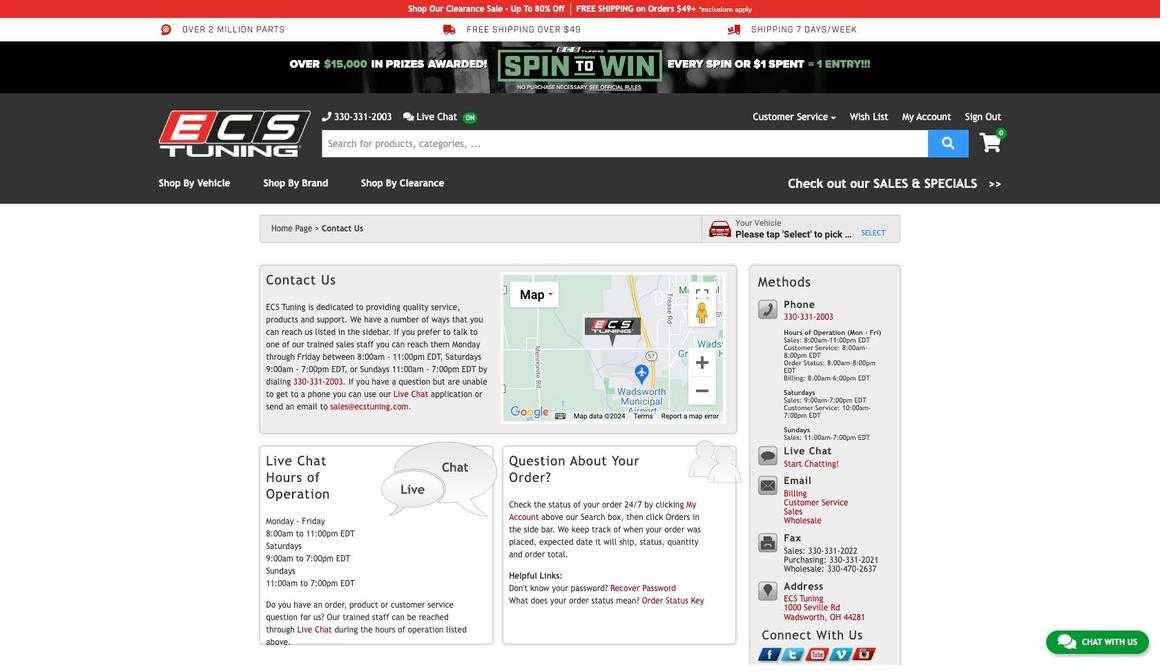 Task type: describe. For each thing, give the bounding box(es) containing it.
google image
[[507, 403, 553, 421]]

shopping cart image
[[980, 133, 1002, 153]]

0 vertical spatial ecs tuning image
[[159, 111, 311, 157]]

search image
[[943, 136, 955, 149]]

ecs tuning 'spin to win' contest logo image
[[498, 47, 663, 82]]

Search text field
[[322, 130, 929, 158]]

live chat bubbles image
[[380, 440, 500, 519]]



Task type: locate. For each thing, give the bounding box(es) containing it.
ecs tuning image
[[159, 111, 311, 157], [579, 313, 648, 348]]

0 horizontal spatial ecs tuning image
[[159, 111, 311, 157]]

my account image
[[688, 440, 743, 485]]

keyboard shortcuts image
[[556, 413, 566, 419]]

phone image
[[322, 112, 332, 122]]

1 vertical spatial ecs tuning image
[[579, 313, 648, 348]]

comments image
[[1058, 634, 1077, 650]]

1 horizontal spatial ecs tuning image
[[579, 313, 648, 348]]

map region
[[504, 275, 724, 421]]

comments image
[[403, 112, 414, 122]]



Task type: vqa. For each thing, say whether or not it's contained in the screenshot.
the top THE FREE SHIPPING
no



